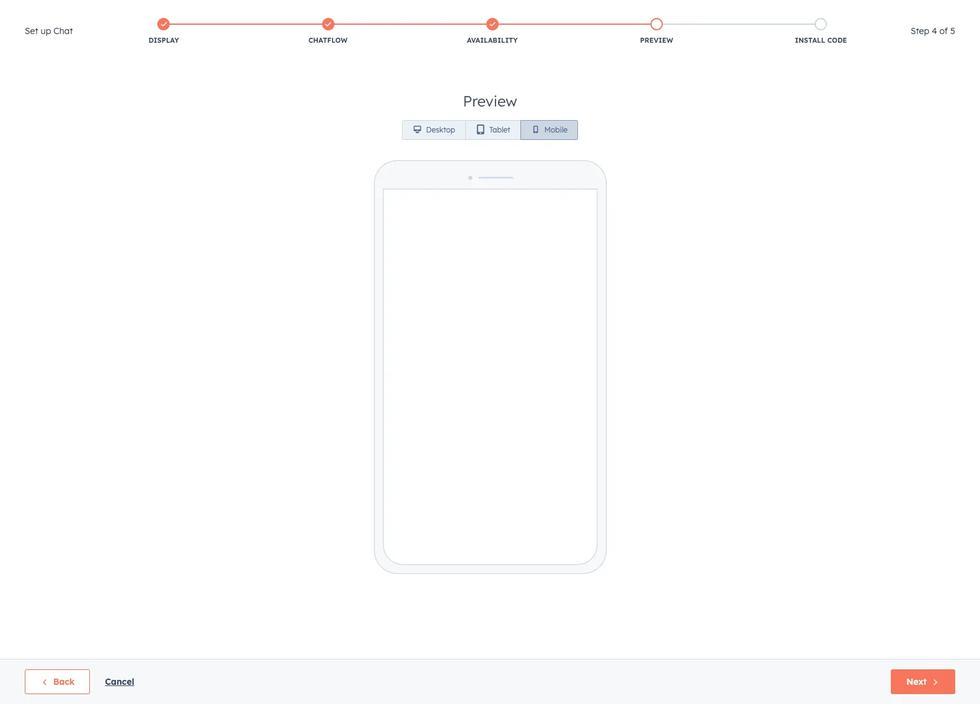 Task type: describe. For each thing, give the bounding box(es) containing it.
5
[[951, 25, 956, 37]]

Search HubSpot search field
[[806, 26, 958, 47]]

tablet
[[490, 125, 511, 135]]

next
[[907, 677, 927, 688]]

install code list item
[[739, 15, 904, 48]]

set
[[25, 25, 38, 37]]

of
[[940, 25, 948, 37]]

notifications button
[[810, 0, 831, 20]]

install
[[795, 36, 826, 45]]

group containing desktop
[[402, 120, 578, 140]]

chatflow
[[309, 36, 348, 45]]

preview inside list item
[[640, 36, 674, 45]]

step
[[911, 25, 930, 37]]

step 4 of 5
[[911, 25, 956, 37]]

display
[[149, 36, 179, 45]]

set up chat
[[25, 25, 73, 37]]

cancel
[[105, 677, 134, 688]]



Task type: vqa. For each thing, say whether or not it's contained in the screenshot.
top Track
no



Task type: locate. For each thing, give the bounding box(es) containing it.
4
[[932, 25, 938, 37]]

0 vertical spatial preview
[[640, 36, 674, 45]]

preview list item
[[575, 15, 739, 48]]

desktop button
[[402, 120, 466, 140]]

install code
[[795, 36, 848, 45]]

desktop
[[426, 125, 455, 135]]

list containing display
[[82, 15, 904, 48]]

code
[[828, 36, 848, 45]]

group
[[402, 120, 578, 140]]

back
[[53, 677, 75, 688]]

up
[[41, 25, 51, 37]]

availability completed list item
[[410, 15, 575, 48]]

back button
[[25, 670, 90, 695]]

notifications image
[[815, 6, 826, 17]]

next button
[[891, 670, 956, 695]]

menu item
[[665, 0, 715, 20]]

cancel button
[[105, 675, 134, 690]]

mobile
[[545, 125, 568, 135]]

0 horizontal spatial preview
[[463, 92, 517, 110]]

set up chat heading
[[25, 24, 73, 38]]

1 horizontal spatial preview
[[640, 36, 674, 45]]

tablet button
[[465, 120, 521, 140]]

menu
[[665, 0, 966, 20]]

display completed list item
[[82, 15, 246, 48]]

preview
[[640, 36, 674, 45], [463, 92, 517, 110]]

search button
[[948, 26, 969, 47]]

mobile button
[[521, 120, 578, 140]]

1 vertical spatial preview
[[463, 92, 517, 110]]

availability
[[467, 36, 518, 45]]

chatflow completed list item
[[246, 15, 410, 48]]

chat
[[53, 25, 73, 37]]

list
[[82, 15, 904, 48]]

search image
[[955, 32, 963, 41]]



